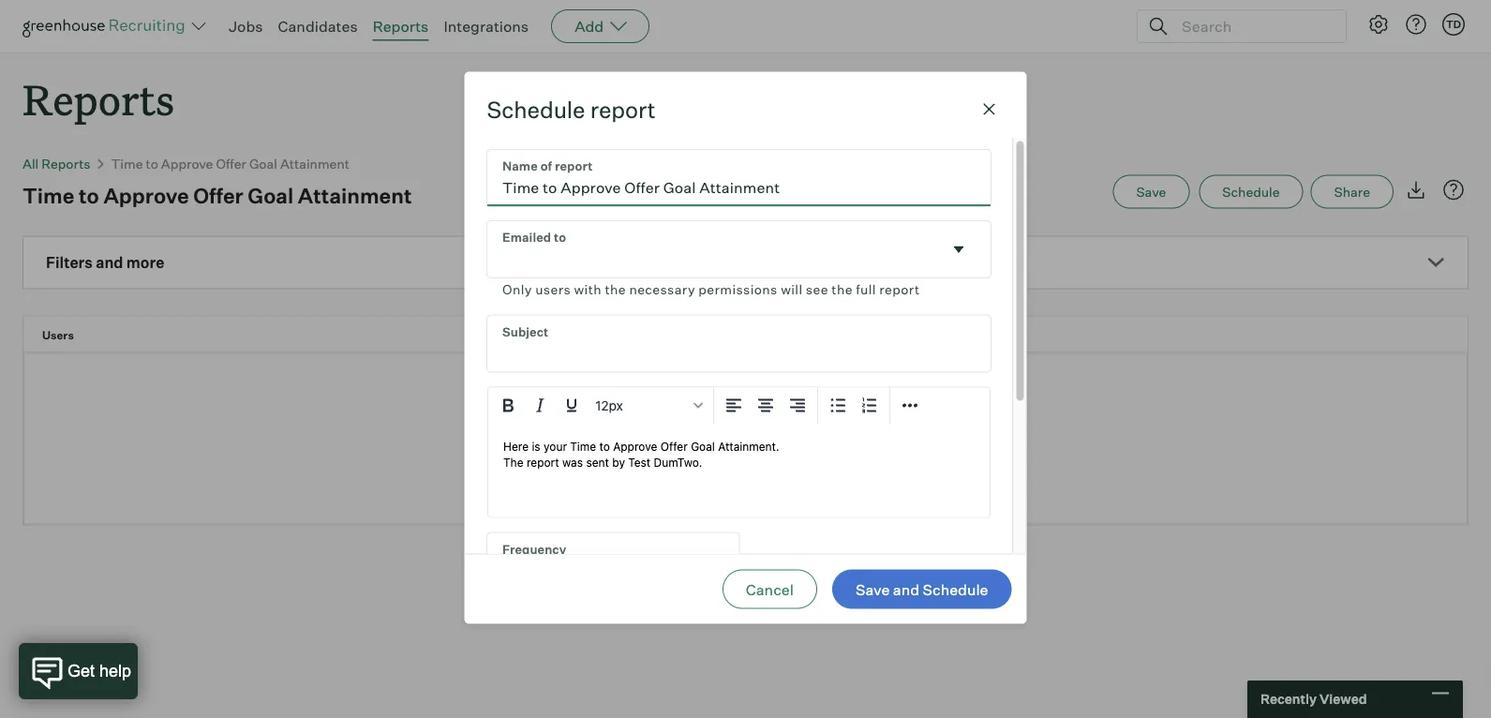 Task type: locate. For each thing, give the bounding box(es) containing it.
None field
[[487, 533, 739, 589]]

2 vertical spatial approve
[[886, 430, 945, 448]]

2 vertical spatial schedule
[[923, 580, 989, 599]]

greenhouse recruiting image
[[23, 15, 191, 38]]

schedule button
[[1200, 175, 1304, 209]]

with
[[574, 281, 602, 297]]

configure image
[[1368, 13, 1391, 36]]

toolbar up a
[[714, 387, 818, 424]]

0 horizontal spatial the
[[605, 281, 626, 297]]

and
[[96, 253, 123, 272], [893, 580, 920, 599]]

cancel button
[[723, 570, 818, 609]]

goal
[[773, 430, 803, 448]]

to
[[146, 155, 158, 172], [79, 183, 99, 208], [868, 430, 883, 448]]

recently
[[1261, 691, 1317, 707]]

will
[[781, 281, 803, 297]]

save
[[1137, 183, 1167, 200], [856, 580, 890, 599]]

download image
[[1406, 179, 1428, 201]]

12px group
[[488, 387, 990, 424]]

save for save
[[1137, 183, 1167, 200]]

0 vertical spatial and
[[96, 253, 123, 272]]

reports right candidates link
[[373, 17, 429, 36]]

report right the 'full'
[[879, 281, 920, 297]]

0 horizontal spatial report
[[590, 95, 656, 123]]

1 horizontal spatial the
[[832, 281, 853, 297]]

1 horizontal spatial and
[[893, 580, 920, 599]]

0 horizontal spatial to
[[79, 183, 99, 208]]

close modal icon image
[[978, 98, 1001, 121]]

time to approve offer goal attainment
[[111, 155, 350, 172], [23, 183, 412, 208]]

12px button
[[587, 389, 709, 421]]

all reports link
[[23, 155, 91, 172]]

schedule report
[[487, 95, 656, 123]]

toolbar up for
[[818, 387, 890, 424]]

toolbar
[[714, 387, 818, 424], [818, 387, 890, 424]]

schedule for schedule
[[1223, 183, 1280, 200]]

and inside button
[[893, 580, 920, 599]]

necessary
[[629, 281, 695, 297]]

0 vertical spatial save
[[1137, 183, 1167, 200]]

the right with
[[605, 281, 626, 297]]

1 vertical spatial schedule
[[1223, 183, 1280, 200]]

0 vertical spatial goal
[[249, 155, 277, 172]]

1 horizontal spatial toggle flyout image
[[949, 240, 968, 258]]

0 horizontal spatial time
[[23, 183, 74, 208]]

time down all reports link
[[23, 183, 74, 208]]

schedule
[[487, 95, 586, 123], [1223, 183, 1280, 200], [923, 580, 989, 599]]

report down add popup button
[[590, 95, 656, 123]]

1 horizontal spatial time
[[111, 155, 143, 172]]

1 vertical spatial approve
[[104, 183, 189, 208]]

1 horizontal spatial schedule
[[923, 580, 989, 599]]

1 vertical spatial and
[[893, 580, 920, 599]]

add
[[575, 17, 604, 36]]

attainment
[[280, 155, 350, 172], [298, 183, 412, 208]]

Only users with the necessary permissions will see the full report field
[[487, 221, 991, 300]]

the
[[605, 281, 626, 297], [832, 281, 853, 297]]

jobs
[[229, 17, 263, 36]]

1 vertical spatial report
[[879, 281, 920, 297]]

schedule inside save and schedule button
[[923, 580, 989, 599]]

reports
[[373, 17, 429, 36], [23, 71, 175, 127], [42, 155, 91, 172]]

td button
[[1439, 9, 1469, 39]]

your organization has not configured a goal for time to approve offers
[[501, 430, 991, 448]]

report inside field
[[879, 281, 920, 297]]

1 horizontal spatial report
[[879, 281, 920, 297]]

reports right all
[[42, 155, 91, 172]]

0 horizontal spatial save
[[856, 580, 890, 599]]

all
[[23, 155, 39, 172]]

report
[[590, 95, 656, 123], [879, 281, 920, 297]]

0 vertical spatial offer
[[216, 155, 246, 172]]

schedule inside schedule button
[[1223, 183, 1280, 200]]

a
[[761, 430, 770, 448]]

0 vertical spatial toggle flyout image
[[949, 240, 968, 258]]

2 vertical spatial time
[[829, 430, 865, 448]]

see
[[806, 281, 828, 297]]

2 horizontal spatial schedule
[[1223, 183, 1280, 200]]

0 horizontal spatial and
[[96, 253, 123, 272]]

offer
[[216, 155, 246, 172], [193, 183, 244, 208]]

2 toolbar from the left
[[818, 387, 890, 424]]

save and schedule
[[856, 580, 989, 599]]

0 vertical spatial reports
[[373, 17, 429, 36]]

only users with the necessary permissions will see the full report
[[502, 281, 920, 297]]

0 horizontal spatial schedule
[[487, 95, 586, 123]]

0 vertical spatial schedule
[[487, 95, 586, 123]]

time
[[111, 155, 143, 172], [23, 183, 74, 208], [829, 430, 865, 448]]

12px
[[595, 397, 623, 413]]

for
[[806, 430, 825, 448]]

approve
[[161, 155, 213, 172], [104, 183, 189, 208], [886, 430, 945, 448]]

1 vertical spatial goal
[[248, 183, 294, 208]]

cancel
[[746, 580, 794, 599]]

0 vertical spatial report
[[590, 95, 656, 123]]

only
[[502, 281, 532, 297]]

0 vertical spatial to
[[146, 155, 158, 172]]

not
[[656, 430, 679, 448]]

add button
[[551, 9, 650, 43]]

time right all reports link
[[111, 155, 143, 172]]

reports down greenhouse recruiting image
[[23, 71, 175, 127]]

the left the 'full'
[[832, 281, 853, 297]]

reports link
[[373, 17, 429, 36]]

time right for
[[829, 430, 865, 448]]

None text field
[[487, 150, 991, 206], [487, 315, 991, 371], [487, 150, 991, 206], [487, 315, 991, 371]]

0 vertical spatial time
[[111, 155, 143, 172]]

2 horizontal spatial to
[[868, 430, 883, 448]]

configured
[[682, 430, 758, 448]]

1 vertical spatial save
[[856, 580, 890, 599]]

toggle flyout image
[[949, 240, 968, 258], [698, 551, 716, 570]]

1 horizontal spatial save
[[1137, 183, 1167, 200]]

recently viewed
[[1261, 691, 1368, 707]]

2 vertical spatial reports
[[42, 155, 91, 172]]

2 horizontal spatial time
[[829, 430, 865, 448]]

goal
[[249, 155, 277, 172], [248, 183, 294, 208]]

1 vertical spatial toggle flyout image
[[698, 551, 716, 570]]



Task type: vqa. For each thing, say whether or not it's contained in the screenshot.
AND
yes



Task type: describe. For each thing, give the bounding box(es) containing it.
filters
[[46, 253, 93, 272]]

time to approve offer goal attainment link
[[111, 155, 350, 172]]

0 vertical spatial approve
[[161, 155, 213, 172]]

schedule for schedule report
[[487, 95, 586, 123]]

2 the from the left
[[832, 281, 853, 297]]

integrations
[[444, 17, 529, 36]]

permissions
[[698, 281, 778, 297]]

1 vertical spatial to
[[79, 183, 99, 208]]

1 toolbar from the left
[[714, 387, 818, 424]]

share
[[1335, 183, 1371, 200]]

save and schedule button
[[833, 570, 1012, 609]]

td
[[1447, 18, 1462, 30]]

your
[[501, 430, 533, 448]]

and for save
[[893, 580, 920, 599]]

more
[[126, 253, 164, 272]]

has
[[628, 430, 653, 448]]

save button
[[1113, 175, 1190, 209]]

12px toolbar
[[488, 387, 714, 424]]

users grid
[[23, 317, 1468, 353]]

faq image
[[1443, 179, 1466, 201]]

jobs link
[[229, 17, 263, 36]]

1 vertical spatial time
[[23, 183, 74, 208]]

1 vertical spatial offer
[[193, 183, 244, 208]]

0 vertical spatial time to approve offer goal attainment
[[111, 155, 350, 172]]

td button
[[1443, 13, 1466, 36]]

filters and more
[[46, 253, 164, 272]]

share button
[[1311, 175, 1394, 209]]

all reports
[[23, 155, 91, 172]]

1 vertical spatial time to approve offer goal attainment
[[23, 183, 412, 208]]

and for filters
[[96, 253, 123, 272]]

2 vertical spatial to
[[868, 430, 883, 448]]

offers
[[949, 430, 991, 448]]

viewed
[[1320, 691, 1368, 707]]

integrations link
[[444, 17, 529, 36]]

organization
[[536, 430, 624, 448]]

users
[[535, 281, 571, 297]]

users
[[42, 328, 74, 342]]

candidates link
[[278, 17, 358, 36]]

save for save and schedule
[[856, 580, 890, 599]]

1 horizontal spatial to
[[146, 155, 158, 172]]

0 vertical spatial attainment
[[280, 155, 350, 172]]

0 horizontal spatial toggle flyout image
[[698, 551, 716, 570]]

1 vertical spatial reports
[[23, 71, 175, 127]]

toggle flyout image inside the only users with the necessary permissions will see the full report field
[[949, 240, 968, 258]]

Search text field
[[1178, 13, 1330, 40]]

full
[[856, 281, 876, 297]]

save and schedule this report to revisit it! element
[[1113, 175, 1200, 209]]

1 vertical spatial attainment
[[298, 183, 412, 208]]

candidates
[[278, 17, 358, 36]]

1 the from the left
[[605, 281, 626, 297]]



